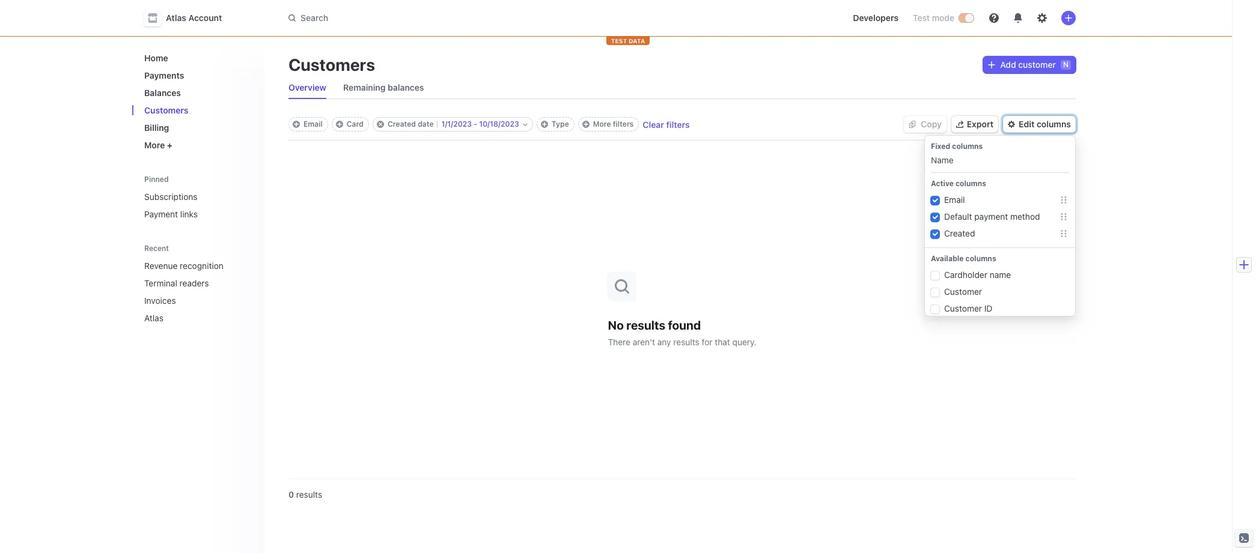 Task type: locate. For each thing, give the bounding box(es) containing it.
1 horizontal spatial filters
[[667, 119, 690, 130]]

1 customer from the top
[[945, 287, 983, 297]]

payment links link
[[140, 204, 255, 224]]

svg image
[[989, 61, 996, 69], [909, 121, 917, 128]]

customers inside 'link'
[[144, 105, 188, 115]]

filters right clear at the top right of the page
[[667, 119, 690, 130]]

more filters
[[593, 120, 634, 129]]

results up aren't
[[627, 318, 666, 332]]

add
[[1001, 60, 1017, 70]]

0 vertical spatial atlas
[[166, 13, 186, 23]]

0 results
[[289, 490, 322, 500]]

1 horizontal spatial results
[[627, 318, 666, 332]]

0 horizontal spatial results
[[296, 490, 322, 500]]

0 horizontal spatial more
[[144, 140, 165, 150]]

filters
[[667, 119, 690, 130], [613, 120, 634, 129]]

Cardholder name checkbox
[[931, 272, 940, 280]]

active
[[931, 179, 954, 188]]

recent
[[144, 244, 169, 253]]

atlas inside recent element
[[144, 313, 164, 324]]

1 horizontal spatial email
[[945, 195, 965, 205]]

customers up the overview
[[289, 55, 375, 75]]

subscriptions link
[[140, 187, 255, 207]]

1 vertical spatial customers
[[144, 105, 188, 115]]

customers link
[[140, 100, 255, 120]]

columns up cardholder name
[[966, 254, 997, 263]]

test data
[[611, 37, 645, 44]]

more
[[593, 120, 611, 129], [144, 140, 165, 150]]

settings image
[[1038, 13, 1047, 23]]

0 vertical spatial customers
[[289, 55, 375, 75]]

date
[[418, 120, 434, 129]]

Customer checkbox
[[931, 289, 940, 297]]

created inside clear filters toolbar
[[388, 120, 416, 129]]

account
[[189, 13, 222, 23]]

copy
[[921, 119, 942, 129]]

customer for customer id
[[945, 304, 983, 314]]

columns down 'export' button
[[953, 142, 983, 151]]

more right add more filters icon
[[593, 120, 611, 129]]

1 horizontal spatial atlas
[[166, 13, 186, 23]]

1 vertical spatial atlas
[[144, 313, 164, 324]]

0 horizontal spatial filters
[[613, 120, 634, 129]]

customers down "balances" on the top of the page
[[144, 105, 188, 115]]

type
[[552, 120, 569, 129]]

1 vertical spatial email
[[945, 195, 965, 205]]

developers link
[[849, 8, 904, 28]]

created date
[[388, 120, 434, 129]]

revenue
[[144, 261, 178, 271]]

atlas left account on the left top of the page
[[166, 13, 186, 23]]

atlas down invoices
[[144, 313, 164, 324]]

results for no
[[627, 318, 666, 332]]

more left +
[[144, 140, 165, 150]]

clear filters
[[643, 119, 690, 130]]

tab list
[[284, 77, 1076, 99]]

id
[[985, 304, 993, 314]]

atlas account
[[166, 13, 222, 23]]

cardholder
[[945, 270, 988, 280]]

0 horizontal spatial created
[[388, 120, 416, 129]]

atlas
[[166, 13, 186, 23], [144, 313, 164, 324]]

default
[[945, 212, 973, 222]]

customer for customer
[[945, 287, 983, 297]]

0 vertical spatial svg image
[[989, 61, 996, 69]]

columns right edit
[[1037, 119, 1072, 129]]

results down found
[[674, 337, 700, 347]]

svg image left add
[[989, 61, 996, 69]]

columns right active
[[956, 179, 987, 188]]

1 vertical spatial customer
[[945, 304, 983, 314]]

0 horizontal spatial atlas
[[144, 313, 164, 324]]

test
[[611, 37, 627, 44]]

2 vertical spatial results
[[296, 490, 322, 500]]

1 vertical spatial more
[[144, 140, 165, 150]]

1 vertical spatial svg image
[[909, 121, 917, 128]]

customer
[[1019, 60, 1056, 70]]

atlas inside button
[[166, 13, 186, 23]]

results for 0
[[296, 490, 322, 500]]

columns inside the fixed columns name
[[953, 142, 983, 151]]

more inside core navigation links element
[[144, 140, 165, 150]]

svg image left copy
[[909, 121, 917, 128]]

name
[[931, 155, 954, 165]]

0 vertical spatial email
[[304, 120, 323, 129]]

add type image
[[541, 121, 548, 128]]

0 horizontal spatial customers
[[144, 105, 188, 115]]

export
[[967, 119, 994, 129]]

links
[[180, 209, 198, 219]]

overview link
[[284, 79, 331, 96]]

terminal readers
[[144, 278, 209, 289]]

columns
[[1037, 119, 1072, 129], [953, 142, 983, 151], [956, 179, 987, 188], [966, 254, 997, 263]]

1 vertical spatial created
[[945, 228, 976, 239]]

payments
[[144, 70, 184, 81]]

0 vertical spatial created
[[388, 120, 416, 129]]

email right add email image
[[304, 120, 323, 129]]

0 horizontal spatial svg image
[[909, 121, 917, 128]]

customer
[[945, 287, 983, 297], [945, 304, 983, 314]]

1 horizontal spatial more
[[593, 120, 611, 129]]

0 horizontal spatial email
[[304, 120, 323, 129]]

columns inside button
[[1037, 119, 1072, 129]]

terminal readers link
[[140, 274, 238, 293]]

any
[[658, 337, 671, 347]]

billing link
[[140, 118, 255, 138]]

1 vertical spatial results
[[674, 337, 700, 347]]

created for created
[[945, 228, 976, 239]]

email down active columns
[[945, 195, 965, 205]]

1 horizontal spatial created
[[945, 228, 976, 239]]

atlas account button
[[144, 10, 234, 26]]

clear filters toolbar
[[289, 117, 690, 132]]

aren't
[[633, 337, 655, 347]]

created for created date
[[388, 120, 416, 129]]

search
[[301, 13, 328, 23]]

created
[[388, 120, 416, 129], [945, 228, 976, 239]]

filters left clear at the top right of the page
[[613, 120, 634, 129]]

no results found there aren't any results for that query.
[[608, 318, 757, 347]]

pinned navigation links element
[[140, 170, 257, 224]]

customer left the id
[[945, 304, 983, 314]]

0 vertical spatial customer
[[945, 287, 983, 297]]

method
[[1011, 212, 1041, 222]]

customer down cardholder
[[945, 287, 983, 297]]

more inside clear filters toolbar
[[593, 120, 611, 129]]

10/18/2023
[[479, 120, 519, 129]]

clear
[[643, 119, 664, 130]]

created down default
[[945, 228, 976, 239]]

created right remove created date image
[[388, 120, 416, 129]]

columns for fixed columns name
[[953, 142, 983, 151]]

columns for edit columns
[[1037, 119, 1072, 129]]

results
[[627, 318, 666, 332], [674, 337, 700, 347], [296, 490, 322, 500]]

email
[[304, 120, 323, 129], [945, 195, 965, 205]]

results right 0
[[296, 490, 322, 500]]

more for more +
[[144, 140, 165, 150]]

default payment method
[[945, 212, 1041, 222]]

0 vertical spatial more
[[593, 120, 611, 129]]

0 vertical spatial results
[[627, 318, 666, 332]]

revenue recognition link
[[140, 256, 238, 276]]

customers
[[289, 55, 375, 75], [144, 105, 188, 115]]

payment links
[[144, 209, 198, 219]]

found
[[668, 318, 701, 332]]

2 customer from the top
[[945, 304, 983, 314]]



Task type: describe. For each thing, give the bounding box(es) containing it.
columns for available columns
[[966, 254, 997, 263]]

export button
[[952, 116, 999, 133]]

Default payment method checkbox
[[931, 214, 940, 222]]

invoices link
[[140, 291, 238, 311]]

overview
[[289, 82, 327, 93]]

balances
[[388, 82, 424, 93]]

2 horizontal spatial results
[[674, 337, 700, 347]]

Search text field
[[281, 7, 621, 29]]

readers
[[180, 278, 209, 289]]

recent navigation links element
[[132, 239, 265, 328]]

atlas for atlas account
[[166, 13, 186, 23]]

1/1/2023
[[442, 120, 472, 129]]

atlas link
[[140, 308, 238, 328]]

0
[[289, 490, 294, 500]]

name
[[990, 270, 1012, 280]]

columns for active columns
[[956, 179, 987, 188]]

test
[[913, 13, 930, 23]]

invoices
[[144, 296, 176, 306]]

payment
[[144, 209, 178, 219]]

edit columns
[[1019, 119, 1072, 129]]

card
[[347, 120, 364, 129]]

pinned element
[[140, 187, 255, 224]]

tab list containing overview
[[284, 77, 1076, 99]]

available columns
[[931, 254, 997, 263]]

add card image
[[336, 121, 343, 128]]

email inside clear filters toolbar
[[304, 120, 323, 129]]

developers
[[853, 13, 899, 23]]

copy button
[[905, 116, 947, 133]]

cardholder name
[[945, 270, 1012, 280]]

core navigation links element
[[140, 48, 255, 155]]

edit created date image
[[523, 122, 528, 127]]

remaining balances
[[343, 82, 424, 93]]

edit columns button
[[1004, 116, 1076, 133]]

remove created date image
[[377, 121, 384, 128]]

balances link
[[140, 83, 255, 103]]

add email image
[[293, 121, 300, 128]]

no
[[608, 318, 624, 332]]

fixed
[[931, 142, 951, 151]]

add more filters image
[[582, 121, 590, 128]]

revenue recognition
[[144, 261, 224, 271]]

billing
[[144, 123, 169, 133]]

available
[[931, 254, 964, 263]]

1/1/2023 - 10/18/2023
[[442, 120, 519, 129]]

remaining balances link
[[339, 79, 429, 96]]

Email checkbox
[[931, 197, 940, 205]]

data
[[629, 37, 645, 44]]

that
[[715, 337, 730, 347]]

remaining
[[343, 82, 386, 93]]

payment
[[975, 212, 1009, 222]]

query.
[[733, 337, 757, 347]]

filters for clear filters
[[667, 119, 690, 130]]

customer id
[[945, 304, 993, 314]]

add customer
[[1001, 60, 1056, 70]]

subscriptions
[[144, 192, 198, 202]]

Created checkbox
[[931, 230, 940, 239]]

n
[[1064, 60, 1069, 69]]

home
[[144, 53, 168, 63]]

recognition
[[180, 261, 224, 271]]

svg image inside copy button
[[909, 121, 917, 128]]

there
[[608, 337, 631, 347]]

balances
[[144, 88, 181, 98]]

payments link
[[140, 66, 255, 85]]

pinned
[[144, 175, 169, 184]]

active columns
[[931, 179, 987, 188]]

atlas for atlas
[[144, 313, 164, 324]]

Customer ID checkbox
[[931, 306, 940, 314]]

recent element
[[132, 256, 265, 328]]

1 horizontal spatial svg image
[[989, 61, 996, 69]]

edit
[[1019, 119, 1035, 129]]

help image
[[990, 13, 999, 23]]

1 horizontal spatial customers
[[289, 55, 375, 75]]

filters for more filters
[[613, 120, 634, 129]]

for
[[702, 337, 713, 347]]

clear filters button
[[643, 119, 690, 130]]

terminal
[[144, 278, 177, 289]]

mode
[[932, 13, 955, 23]]

fixed columns name
[[931, 142, 983, 165]]

Search search field
[[281, 7, 621, 29]]

more +
[[144, 140, 173, 150]]

home link
[[140, 48, 255, 68]]

test mode
[[913, 13, 955, 23]]

more for more filters
[[593, 120, 611, 129]]

+
[[167, 140, 173, 150]]

-
[[474, 120, 477, 129]]



Task type: vqa. For each thing, say whether or not it's contained in the screenshot.
the right Product
no



